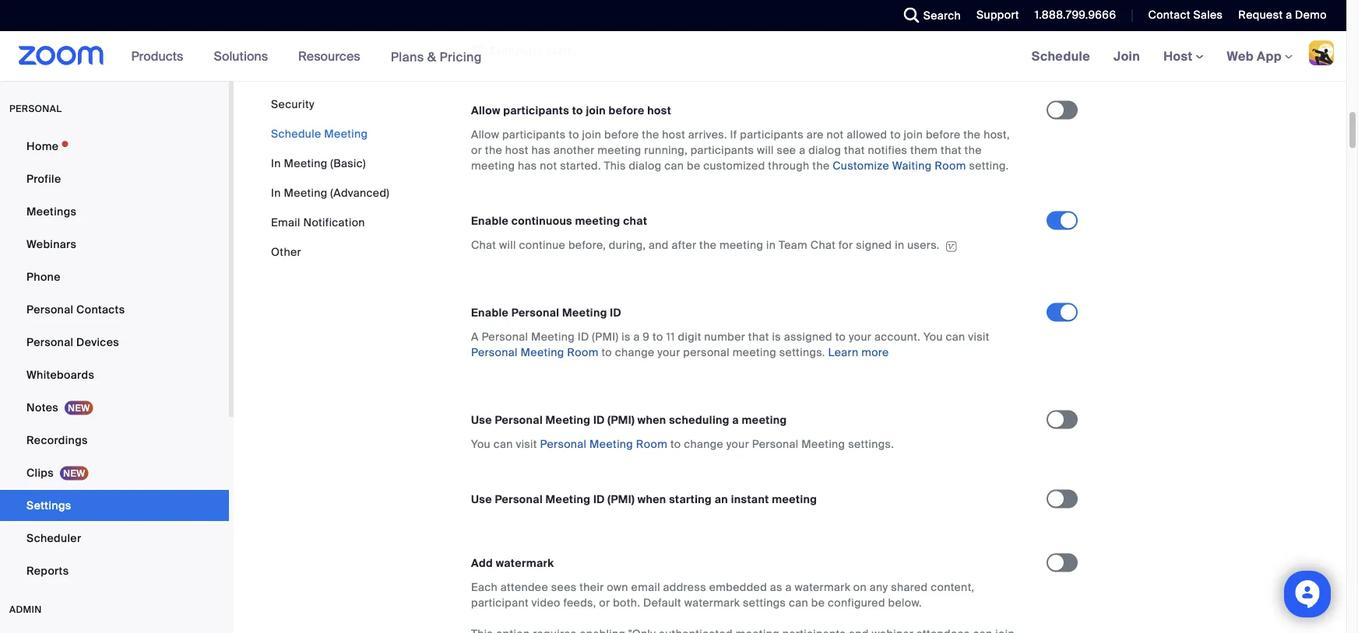 Task type: locate. For each thing, give the bounding box(es) containing it.
1 horizontal spatial schedule
[[1032, 48, 1090, 64]]

use for use personal meeting id (pmi) when scheduling a meeting
[[471, 414, 492, 428]]

personal meeting room link down "use personal meeting id (pmi) when scheduling a meeting"
[[540, 438, 668, 452]]

0 vertical spatial allow
[[471, 104, 501, 118]]

banner
[[0, 31, 1347, 82]]

1 vertical spatial when
[[638, 493, 666, 507]]

1 horizontal spatial room
[[636, 438, 668, 452]]

resources
[[298, 48, 360, 64]]

product information navigation
[[120, 31, 494, 82]]

banner containing products
[[0, 31, 1347, 82]]

0 horizontal spatial in
[[766, 238, 776, 253]]

0 horizontal spatial or
[[471, 143, 482, 158]]

use
[[471, 414, 492, 428], [471, 493, 492, 507]]

security
[[271, 97, 315, 111]]

0 vertical spatial you
[[924, 330, 943, 345]]

schedule for schedule meeting
[[271, 127, 321, 141]]

0 horizontal spatial be
[[687, 159, 701, 173]]

visit
[[968, 330, 990, 345], [516, 438, 537, 452]]

can inside a personal meeting id (pmi) is a 9 to 11 digit number that is assigned to your account. you can visit personal meeting room to change your personal meeting settings. learn more
[[946, 330, 965, 345]]

before up the this on the left of page
[[604, 128, 639, 142]]

has left another
[[531, 143, 551, 158]]

computer audio
[[490, 44, 577, 58]]

arrives.
[[688, 128, 727, 142]]

1 horizontal spatial be
[[811, 597, 825, 611]]

id inside a personal meeting id (pmi) is a 9 to 11 digit number that is assigned to your account. you can visit personal meeting room to change your personal meeting settings. learn more
[[578, 330, 589, 345]]

1 enable from the top
[[471, 214, 509, 229]]

0 vertical spatial your
[[849, 330, 872, 345]]

2 in from the top
[[271, 186, 281, 200]]

room down "enable personal meeting id"
[[567, 346, 599, 360]]

when up 'you can visit personal meeting room to change your personal meeting settings.'
[[638, 414, 666, 428]]

0 vertical spatial schedule
[[1032, 48, 1090, 64]]

watermark up the configured
[[795, 581, 851, 595]]

0 horizontal spatial settings.
[[779, 346, 825, 360]]

support version for enable continuous meeting chat image
[[944, 241, 959, 252]]

allowed
[[847, 128, 887, 142]]

chat will continue before, during, and after the meeting in team chat for signed in users.
[[471, 238, 940, 253]]

0 vertical spatial when
[[638, 414, 666, 428]]

in up the email
[[271, 186, 281, 200]]

0 vertical spatial in
[[271, 156, 281, 171]]

2 vertical spatial your
[[726, 438, 749, 452]]

number
[[704, 330, 745, 345]]

chat left continue
[[471, 238, 496, 253]]

dialog down are
[[809, 143, 841, 158]]

or
[[471, 143, 482, 158], [599, 597, 610, 611]]

1 vertical spatial in
[[271, 186, 281, 200]]

in for in meeting (advanced)
[[271, 186, 281, 200]]

settings link
[[0, 491, 229, 522]]

change inside a personal meeting id (pmi) is a 9 to 11 digit number that is assigned to your account. you can visit personal meeting room to change your personal meeting settings. learn more
[[615, 346, 655, 360]]

0 horizontal spatial change
[[615, 346, 655, 360]]

enable up a
[[471, 306, 509, 321]]

1 allow from the top
[[471, 104, 501, 118]]

1 horizontal spatial settings.
[[848, 438, 894, 452]]

0 horizontal spatial is
[[622, 330, 631, 345]]

digit
[[678, 330, 701, 345]]

or inside each attendee sees their own email address embedded as a watermark on any shared content, participant video feeds, or both. default watermark settings can be configured below.
[[599, 597, 610, 611]]

a right as
[[785, 581, 792, 595]]

sees
[[551, 581, 577, 595]]

1 horizontal spatial you
[[924, 330, 943, 345]]

0 vertical spatial visit
[[968, 330, 990, 345]]

1 vertical spatial personal meeting room link
[[540, 438, 668, 452]]

home link
[[0, 131, 229, 162]]

0 vertical spatial (pmi)
[[592, 330, 619, 345]]

will left "see"
[[757, 143, 774, 158]]

0 horizontal spatial room
[[567, 346, 599, 360]]

notifies
[[868, 143, 908, 158]]

change down 9
[[615, 346, 655, 360]]

1 horizontal spatial change
[[684, 438, 724, 452]]

account.
[[875, 330, 921, 345]]

will
[[757, 143, 774, 158], [499, 238, 516, 253]]

id for starting
[[593, 493, 605, 507]]

(pmi) up 'you can visit personal meeting room to change your personal meeting settings.'
[[608, 414, 635, 428]]

has left started.
[[518, 159, 537, 173]]

2 use from the top
[[471, 493, 492, 507]]

meeting left team
[[720, 238, 763, 253]]

attendee
[[501, 581, 548, 595]]

waiting
[[892, 159, 932, 173]]

personal devices
[[26, 335, 119, 350]]

1 horizontal spatial is
[[772, 330, 781, 345]]

not
[[827, 128, 844, 142], [540, 159, 557, 173]]

2 horizontal spatial room
[[935, 159, 966, 173]]

0 vertical spatial enable
[[471, 214, 509, 229]]

in down schedule meeting
[[271, 156, 281, 171]]

1 horizontal spatial not
[[827, 128, 844, 142]]

1 vertical spatial use
[[471, 493, 492, 507]]

when left starting
[[638, 493, 666, 507]]

participants
[[503, 104, 569, 118], [502, 128, 566, 142], [740, 128, 804, 142], [691, 143, 754, 158]]

0 horizontal spatial not
[[540, 159, 557, 173]]

search button
[[892, 0, 965, 31]]

will inside allow participants to join before the host arrives. if participants are not allowed to join before the host, or the host has another meeting running, participants will see a dialog that notifies them that the meeting has not started. this dialog can be customized through the
[[757, 143, 774, 158]]

schedule down 1.888.799.9666
[[1032, 48, 1090, 64]]

a right scheduling
[[732, 414, 739, 428]]

1 vertical spatial your
[[658, 346, 680, 360]]

2 enable from the top
[[471, 306, 509, 321]]

allow
[[471, 104, 501, 118], [471, 128, 499, 142]]

or for both.
[[599, 597, 610, 611]]

(pmi) for scheduling
[[608, 414, 635, 428]]

1 horizontal spatial or
[[599, 597, 610, 611]]

use for use personal meeting id (pmi) when starting an instant meeting
[[471, 493, 492, 507]]

clips link
[[0, 458, 229, 489]]

enable personal meeting id
[[471, 306, 622, 321]]

notes
[[26, 401, 58, 415]]

1 horizontal spatial watermark
[[684, 597, 740, 611]]

watermark down embedded
[[684, 597, 740, 611]]

(pmi) for a
[[592, 330, 619, 345]]

when for scheduling
[[638, 414, 666, 428]]

chat left for
[[811, 238, 836, 253]]

use personal meeting id (pmi) when starting an instant meeting
[[471, 493, 817, 507]]

1 vertical spatial allow
[[471, 128, 499, 142]]

1 horizontal spatial dialog
[[809, 143, 841, 158]]

before up running,
[[609, 104, 645, 118]]

watermark up attendee
[[496, 557, 554, 571]]

webinars link
[[0, 229, 229, 260]]

before up them
[[926, 128, 961, 142]]

will left continue
[[499, 238, 516, 253]]

room down "use personal meeting id (pmi) when scheduling a meeting"
[[636, 438, 668, 452]]

meeting
[[598, 143, 641, 158], [471, 159, 515, 173], [575, 214, 620, 229], [720, 238, 763, 253], [733, 346, 777, 360], [742, 414, 787, 428], [772, 493, 817, 507]]

(pmi) inside a personal meeting id (pmi) is a 9 to 11 digit number that is assigned to your account. you can visit personal meeting room to change your personal meeting settings. learn more
[[592, 330, 619, 345]]

dialog down running,
[[629, 159, 662, 173]]

2 in from the left
[[895, 238, 905, 253]]

feeds,
[[563, 597, 596, 611]]

1 vertical spatial (pmi)
[[608, 414, 635, 428]]

personal meeting room link down "enable personal meeting id"
[[471, 346, 599, 360]]

1 vertical spatial enable
[[471, 306, 509, 321]]

personal meeting room link for to change your personal meeting settings.
[[471, 346, 599, 360]]

0 horizontal spatial schedule
[[271, 127, 321, 141]]

other
[[271, 245, 301, 259]]

to
[[572, 104, 583, 118], [569, 128, 579, 142], [890, 128, 901, 142], [653, 330, 663, 345], [835, 330, 846, 345], [602, 346, 612, 360], [671, 438, 681, 452]]

allow inside allow participants to join before the host arrives. if participants are not allowed to join before the host, or the host has another meeting running, participants will see a dialog that notifies them that the meeting has not started. this dialog can be customized through the
[[471, 128, 499, 142]]

0 horizontal spatial visit
[[516, 438, 537, 452]]

your up learn more link
[[849, 330, 872, 345]]

1 vertical spatial has
[[518, 159, 537, 173]]

0 vertical spatial room
[[935, 159, 966, 173]]

that right them
[[941, 143, 962, 158]]

in left team
[[766, 238, 776, 253]]

a
[[1286, 8, 1292, 22], [799, 143, 806, 158], [633, 330, 640, 345], [732, 414, 739, 428], [785, 581, 792, 595]]

(advanced)
[[330, 186, 390, 200]]

chat will continue before, during, and after the meeting in team chat for signed in users. application
[[471, 238, 1016, 254]]

not down another
[[540, 159, 557, 173]]

1 vertical spatial not
[[540, 159, 557, 173]]

that up customize
[[844, 143, 865, 158]]

not right are
[[827, 128, 844, 142]]

is left 9
[[622, 330, 631, 345]]

1 in from the left
[[766, 238, 776, 253]]

0 vertical spatial change
[[615, 346, 655, 360]]

1 is from the left
[[622, 330, 631, 345]]

1 vertical spatial settings.
[[848, 438, 894, 452]]

(pmi)
[[592, 330, 619, 345], [608, 414, 635, 428], [608, 493, 635, 507]]

schedule for schedule
[[1032, 48, 1090, 64]]

2 horizontal spatial watermark
[[795, 581, 851, 595]]

more
[[861, 346, 889, 360]]

0 vertical spatial watermark
[[496, 557, 554, 571]]

1 vertical spatial room
[[567, 346, 599, 360]]

2 vertical spatial (pmi)
[[608, 493, 635, 507]]

1 when from the top
[[638, 414, 666, 428]]

or inside allow participants to join before the host arrives. if participants are not allowed to join before the host, or the host has another meeting running, participants will see a dialog that notifies them that the meeting has not started. this dialog can be customized through the
[[471, 143, 482, 158]]

security link
[[271, 97, 315, 111]]

settings.
[[779, 346, 825, 360], [848, 438, 894, 452]]

1 horizontal spatial will
[[757, 143, 774, 158]]

meeting inside chat will continue before, during, and after the meeting in team chat for signed in users. application
[[720, 238, 763, 253]]

content,
[[931, 581, 975, 595]]

setting.
[[969, 159, 1009, 173]]

id for a
[[578, 330, 589, 345]]

an
[[715, 493, 728, 507]]

a left 9
[[633, 330, 640, 345]]

are
[[807, 128, 824, 142]]

meeting right instant
[[772, 493, 817, 507]]

profile
[[26, 172, 61, 186]]

1.888.799.9666 button
[[1023, 0, 1120, 31], [1035, 8, 1116, 22]]

email notification
[[271, 215, 365, 230]]

0 vertical spatial not
[[827, 128, 844, 142]]

menu bar
[[271, 97, 390, 260]]

is left assigned at the bottom right of page
[[772, 330, 781, 345]]

personal meeting room link
[[471, 346, 599, 360], [540, 438, 668, 452]]

2 horizontal spatial your
[[849, 330, 872, 345]]

personal
[[9, 103, 62, 115]]

schedule down security
[[271, 127, 321, 141]]

profile link
[[0, 164, 229, 195]]

1 in from the top
[[271, 156, 281, 171]]

0 horizontal spatial dialog
[[629, 159, 662, 173]]

1 vertical spatial or
[[599, 597, 610, 611]]

menu bar containing security
[[271, 97, 390, 260]]

2 vertical spatial room
[[636, 438, 668, 452]]

1 vertical spatial will
[[499, 238, 516, 253]]

(pmi) left starting
[[608, 493, 635, 507]]

embedded
[[709, 581, 767, 595]]

0 vertical spatial dialog
[[809, 143, 841, 158]]

team
[[779, 238, 808, 253]]

you inside a personal meeting id (pmi) is a 9 to 11 digit number that is assigned to your account. you can visit personal meeting room to change your personal meeting settings. learn more
[[924, 330, 943, 345]]

plans
[[391, 48, 424, 65]]

meeting down number
[[733, 346, 777, 360]]

contacts
[[76, 303, 125, 317]]

0 horizontal spatial you
[[471, 438, 491, 452]]

your down 11
[[658, 346, 680, 360]]

be left the configured
[[811, 597, 825, 611]]

a right "see"
[[799, 143, 806, 158]]

0 vertical spatial be
[[687, 159, 701, 173]]

join for the
[[582, 128, 601, 142]]

1 vertical spatial watermark
[[795, 581, 851, 595]]

0 horizontal spatial will
[[499, 238, 516, 253]]

in left users.
[[895, 238, 905, 253]]

room down them
[[935, 159, 966, 173]]

enable left continuous
[[471, 214, 509, 229]]

reports
[[26, 564, 69, 579]]

1 horizontal spatial visit
[[968, 330, 990, 345]]

your down scheduling
[[726, 438, 749, 452]]

1.888.799.9666 button up 'join'
[[1023, 0, 1120, 31]]

solutions
[[214, 48, 268, 64]]

0 vertical spatial use
[[471, 414, 492, 428]]

1 vertical spatial change
[[684, 438, 724, 452]]

(pmi) left 9
[[592, 330, 619, 345]]

0 horizontal spatial chat
[[471, 238, 496, 253]]

1 vertical spatial schedule
[[271, 127, 321, 141]]

1 horizontal spatial chat
[[811, 238, 836, 253]]

2 when from the top
[[638, 493, 666, 507]]

join for host
[[586, 104, 606, 118]]

customized
[[703, 159, 765, 173]]

that right number
[[748, 330, 769, 345]]

2 allow from the top
[[471, 128, 499, 142]]

when
[[638, 414, 666, 428], [638, 493, 666, 507]]

visit inside a personal meeting id (pmi) is a 9 to 11 digit number that is assigned to your account. you can visit personal meeting room to change your personal meeting settings. learn more
[[968, 330, 990, 345]]

1 vertical spatial dialog
[[629, 159, 662, 173]]

host button
[[1164, 48, 1204, 64]]

1 vertical spatial be
[[811, 597, 825, 611]]

1 horizontal spatial in
[[895, 238, 905, 253]]

personal contacts
[[26, 303, 125, 317]]

before for host
[[609, 104, 645, 118]]

if
[[730, 128, 737, 142]]

meeting up the this on the left of page
[[598, 143, 641, 158]]

or for the
[[471, 143, 482, 158]]

0 vertical spatial will
[[757, 143, 774, 158]]

schedule inside meetings navigation
[[1032, 48, 1090, 64]]

0 vertical spatial personal meeting room link
[[471, 346, 599, 360]]

settings. inside a personal meeting id (pmi) is a 9 to 11 digit number that is assigned to your account. you can visit personal meeting room to change your personal meeting settings. learn more
[[779, 346, 825, 360]]

you can visit personal meeting room to change your personal meeting settings.
[[471, 438, 894, 452]]

in
[[766, 238, 776, 253], [895, 238, 905, 253]]

admin
[[9, 604, 42, 616]]

schedule inside menu bar
[[271, 127, 321, 141]]

be down running,
[[687, 159, 701, 173]]

change
[[615, 346, 655, 360], [684, 438, 724, 452]]

a
[[471, 330, 479, 345]]

1 use from the top
[[471, 414, 492, 428]]

enable for enable continuous meeting chat
[[471, 214, 509, 229]]

whiteboards
[[26, 368, 94, 382]]

meetings
[[26, 204, 77, 219]]

change down scheduling
[[684, 438, 724, 452]]

0 vertical spatial or
[[471, 143, 482, 158]]

0 vertical spatial settings.
[[779, 346, 825, 360]]

0 horizontal spatial that
[[748, 330, 769, 345]]



Task type: vqa. For each thing, say whether or not it's contained in the screenshot.
MOBILE
no



Task type: describe. For each thing, give the bounding box(es) containing it.
1.888.799.9666 button up schedule link
[[1035, 8, 1116, 22]]

(pmi) for starting
[[608, 493, 635, 507]]

a inside each attendee sees their own email address embedded as a watermark on any shared content, participant video feeds, or both. default watermark settings can be configured below.
[[785, 581, 792, 595]]

zoom logo image
[[19, 46, 104, 65]]

scheduler
[[26, 532, 81, 546]]

11
[[666, 330, 675, 345]]

devices
[[76, 335, 119, 350]]

add
[[471, 557, 493, 571]]

meetings link
[[0, 196, 229, 227]]

default
[[643, 597, 681, 611]]

0 horizontal spatial your
[[658, 346, 680, 360]]

notes link
[[0, 393, 229, 424]]

that inside a personal meeting id (pmi) is a 9 to 11 digit number that is assigned to your account. you can visit personal meeting room to change your personal meeting settings. learn more
[[748, 330, 769, 345]]

in meeting (basic) link
[[271, 156, 366, 171]]

in meeting (advanced) link
[[271, 186, 390, 200]]

shared
[[891, 581, 928, 595]]

2 vertical spatial watermark
[[684, 597, 740, 611]]

enable for enable personal meeting id
[[471, 306, 509, 321]]

0 vertical spatial host
[[647, 104, 671, 118]]

allow participants to join before host
[[471, 104, 671, 118]]

app
[[1257, 48, 1282, 64]]

meeting up before, in the top left of the page
[[575, 214, 620, 229]]

through
[[768, 159, 810, 173]]

meeting up continuous
[[471, 159, 515, 173]]

personal meeting room link for to change your personal meeting settings.
[[540, 438, 668, 452]]

settings
[[26, 499, 71, 513]]

solutions button
[[214, 31, 275, 81]]

customize waiting room setting.
[[833, 159, 1009, 173]]

when for starting
[[638, 493, 666, 507]]

join link
[[1102, 31, 1152, 81]]

personal menu menu
[[0, 131, 229, 589]]

enable continuous meeting chat
[[471, 214, 647, 229]]

host,
[[984, 128, 1010, 142]]

2 vertical spatial host
[[505, 143, 529, 158]]

0 vertical spatial has
[[531, 143, 551, 158]]

meeting right scheduling
[[742, 414, 787, 428]]

recordings link
[[0, 425, 229, 456]]

a left demo
[[1286, 8, 1292, 22]]

recordings
[[26, 433, 88, 448]]

another
[[553, 143, 595, 158]]

support
[[977, 8, 1019, 22]]

starting
[[669, 493, 712, 507]]

audio
[[546, 44, 577, 58]]

allow for allow participants to join before the host arrives. if participants are not allowed to join before the host, or the host has another meeting running, participants will see a dialog that notifies them that the meeting has not started. this dialog can be customized through the
[[471, 128, 499, 142]]

0 horizontal spatial watermark
[[496, 557, 554, 571]]

will inside chat will continue before, during, and after the meeting in team chat for signed in users. application
[[499, 238, 516, 253]]

in for in meeting (basic)
[[271, 156, 281, 171]]

&
[[427, 48, 436, 65]]

request
[[1239, 8, 1283, 22]]

learn more link
[[828, 346, 889, 360]]

own
[[607, 581, 628, 595]]

2 horizontal spatial that
[[941, 143, 962, 158]]

can inside each attendee sees their own email address embedded as a watermark on any shared content, participant video feeds, or both. default watermark settings can be configured below.
[[789, 597, 808, 611]]

both.
[[613, 597, 640, 611]]

below.
[[888, 597, 922, 611]]

9
[[643, 330, 650, 345]]

settings
[[743, 597, 786, 611]]

before for the
[[604, 128, 639, 142]]

signed
[[856, 238, 892, 253]]

a inside allow participants to join before the host arrives. if participants are not allowed to join before the host, or the host has another meeting running, participants will see a dialog that notifies them that the meeting has not started. this dialog can be customized through the
[[799, 143, 806, 158]]

the inside application
[[699, 238, 717, 253]]

scheduling
[[669, 414, 730, 428]]

web
[[1227, 48, 1254, 64]]

sales
[[1194, 8, 1223, 22]]

notification
[[303, 215, 365, 230]]

contact sales
[[1148, 8, 1223, 22]]

email notification link
[[271, 215, 365, 230]]

1.888.799.9666
[[1035, 8, 1116, 22]]

room inside a personal meeting id (pmi) is a 9 to 11 digit number that is assigned to your account. you can visit personal meeting room to change your personal meeting settings. learn more
[[567, 346, 599, 360]]

continue
[[519, 238, 566, 253]]

join
[[1114, 48, 1140, 64]]

web app button
[[1227, 48, 1293, 64]]

configured
[[828, 597, 885, 611]]

be inside each attendee sees their own email address embedded as a watermark on any shared content, participant video feeds, or both. default watermark settings can be configured below.
[[811, 597, 825, 611]]

resources button
[[298, 31, 367, 81]]

id for scheduling
[[593, 414, 605, 428]]

request a demo
[[1239, 8, 1327, 22]]

1 chat from the left
[[471, 238, 496, 253]]

users.
[[907, 238, 940, 253]]

participant
[[471, 597, 529, 611]]

1 vertical spatial host
[[662, 128, 685, 142]]

search
[[923, 8, 961, 23]]

during,
[[609, 238, 646, 253]]

allow for allow participants to join before host
[[471, 104, 501, 118]]

profile picture image
[[1309, 40, 1334, 65]]

can inside allow participants to join before the host arrives. if participants are not allowed to join before the host, or the host has another meeting running, participants will see a dialog that notifies them that the meeting has not started. this dialog can be customized through the
[[665, 159, 684, 173]]

as
[[770, 581, 783, 595]]

personal contacts link
[[0, 294, 229, 326]]

their
[[580, 581, 604, 595]]

meeting inside a personal meeting id (pmi) is a 9 to 11 digit number that is assigned to your account. you can visit personal meeting room to change your personal meeting settings. learn more
[[733, 346, 777, 360]]

reports link
[[0, 556, 229, 587]]

instant
[[731, 493, 769, 507]]

1 vertical spatial visit
[[516, 438, 537, 452]]

2 chat from the left
[[811, 238, 836, 253]]

home
[[26, 139, 59, 153]]

meetings navigation
[[1020, 31, 1347, 82]]

and
[[649, 238, 669, 253]]

1 horizontal spatial that
[[844, 143, 865, 158]]

them
[[911, 143, 938, 158]]

1 horizontal spatial your
[[726, 438, 749, 452]]

any
[[870, 581, 888, 595]]

plans & pricing
[[391, 48, 482, 65]]

personal
[[683, 346, 730, 360]]

in meeting (advanced)
[[271, 186, 390, 200]]

web app
[[1227, 48, 1282, 64]]

see
[[777, 143, 796, 158]]

be inside allow participants to join before the host arrives. if participants are not allowed to join before the host, or the host has another meeting running, participants will see a dialog that notifies them that the meeting has not started. this dialog can be customized through the
[[687, 159, 701, 173]]

email
[[631, 581, 660, 595]]

customize
[[833, 159, 889, 173]]

a personal meeting id (pmi) is a 9 to 11 digit number that is assigned to your account. you can visit personal meeting room to change your personal meeting settings. learn more
[[471, 330, 990, 360]]

customize waiting room link
[[833, 159, 966, 173]]

1 vertical spatial you
[[471, 438, 491, 452]]

video
[[532, 597, 561, 611]]

started.
[[560, 159, 601, 173]]

schedule link
[[1020, 31, 1102, 81]]

phone
[[26, 270, 61, 284]]

clips
[[26, 466, 54, 481]]

a inside a personal meeting id (pmi) is a 9 to 11 digit number that is assigned to your account. you can visit personal meeting room to change your personal meeting settings. learn more
[[633, 330, 640, 345]]

2 is from the left
[[772, 330, 781, 345]]

use personal meeting id (pmi) when scheduling a meeting
[[471, 414, 787, 428]]



